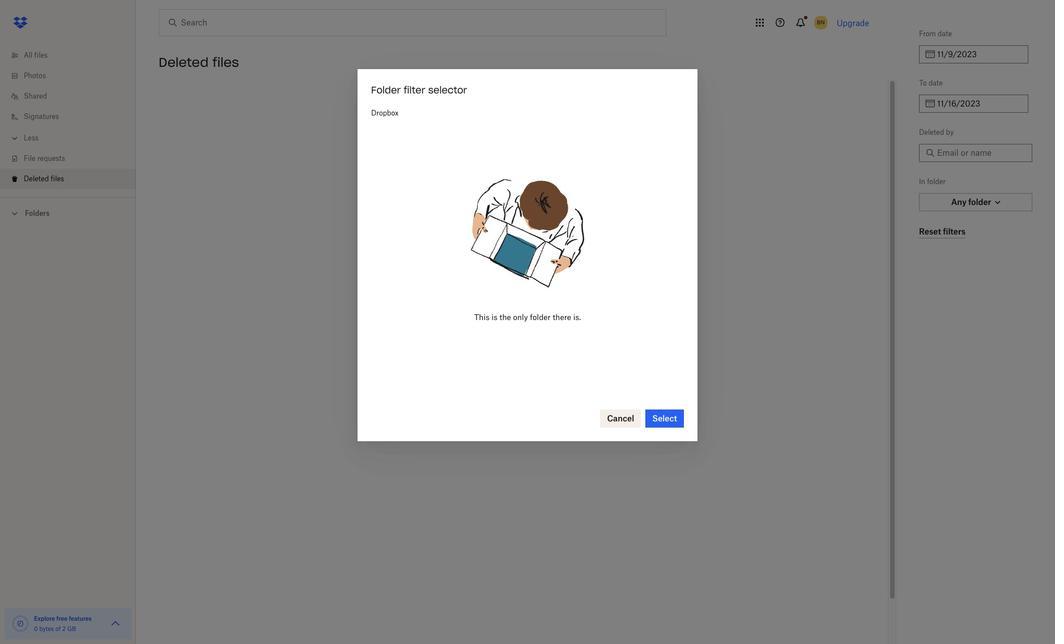 Task type: describe. For each thing, give the bounding box(es) containing it.
folder filter selector
[[371, 84, 467, 96]]

shared
[[24, 92, 47, 100]]

cancel button
[[600, 410, 641, 428]]

date for from date
[[938, 29, 952, 38]]

dropbox
[[371, 109, 399, 117]]

no deleted files found. try adjusting your filters
[[417, 317, 620, 328]]

From date text field
[[937, 48, 1022, 61]]

select
[[652, 414, 677, 424]]

folder
[[371, 84, 401, 96]]

upgrade
[[837, 18, 869, 27]]

explore
[[34, 615, 55, 622]]

try
[[516, 317, 529, 328]]

this is the only folder there is.
[[474, 313, 581, 322]]

2
[[62, 626, 66, 632]]

in
[[919, 177, 925, 186]]

deleted files link
[[9, 169, 136, 189]]

the
[[500, 313, 511, 322]]

gb
[[67, 626, 76, 632]]

folder inside dialog
[[530, 313, 551, 322]]

in folder
[[919, 177, 946, 186]]

1 horizontal spatial deleted files
[[159, 54, 239, 70]]

selector
[[428, 84, 467, 96]]

adjusting
[[532, 317, 572, 328]]

is
[[492, 313, 498, 322]]

less image
[[9, 133, 20, 144]]

quota usage element
[[11, 615, 29, 633]]

To date text field
[[937, 97, 1022, 110]]

1 horizontal spatial folder
[[927, 177, 946, 186]]

shared link
[[9, 86, 136, 107]]

your
[[575, 317, 593, 328]]

0
[[34, 626, 38, 632]]

only
[[513, 313, 528, 322]]

requests
[[37, 154, 65, 163]]



Task type: vqa. For each thing, say whether or not it's contained in the screenshot.
THE FILTERS
yes



Task type: locate. For each thing, give the bounding box(es) containing it.
all files link
[[9, 45, 136, 66]]

is.
[[573, 313, 581, 322]]

from
[[919, 29, 936, 38]]

deleted by
[[919, 128, 954, 137]]

files
[[34, 51, 48, 60], [212, 54, 239, 70], [51, 175, 64, 183], [466, 317, 484, 328]]

select button
[[646, 410, 684, 428]]

bytes
[[39, 626, 54, 632]]

2 vertical spatial deleted
[[24, 175, 49, 183]]

features
[[69, 615, 92, 622]]

file
[[24, 154, 35, 163]]

found.
[[487, 317, 514, 328]]

date
[[938, 29, 952, 38], [929, 79, 943, 87]]

0 vertical spatial deleted files
[[159, 54, 239, 70]]

deleted inside list item
[[24, 175, 49, 183]]

folder filter selector dialog
[[358, 69, 698, 442]]

date right to
[[929, 79, 943, 87]]

cancel
[[607, 414, 634, 424]]

1 horizontal spatial deleted
[[159, 54, 209, 70]]

2 horizontal spatial deleted
[[919, 128, 944, 137]]

by
[[946, 128, 954, 137]]

0 horizontal spatial folder
[[530, 313, 551, 322]]

file requests
[[24, 154, 65, 163]]

filter
[[404, 84, 425, 96]]

folder
[[927, 177, 946, 186], [530, 313, 551, 322]]

date for to date
[[929, 79, 943, 87]]

file requests link
[[9, 148, 136, 169]]

dropbox image
[[9, 11, 32, 34]]

upgrade link
[[837, 18, 869, 27]]

0 vertical spatial deleted
[[159, 54, 209, 70]]

to
[[919, 79, 927, 87]]

all files
[[24, 51, 48, 60]]

deleted
[[432, 317, 464, 328]]

deleted
[[159, 54, 209, 70], [919, 128, 944, 137], [24, 175, 49, 183]]

less
[[24, 134, 39, 142]]

folder right in at the top
[[927, 177, 946, 186]]

deleted files inside deleted files link
[[24, 175, 64, 183]]

of
[[55, 626, 61, 632]]

photos
[[24, 71, 46, 80]]

date right the from
[[938, 29, 952, 38]]

folder right try
[[530, 313, 551, 322]]

filters
[[596, 317, 620, 328]]

folders
[[25, 209, 50, 218]]

folders button
[[0, 205, 136, 222]]

list containing all files
[[0, 39, 136, 197]]

1 vertical spatial folder
[[530, 313, 551, 322]]

files inside list item
[[51, 175, 64, 183]]

1 vertical spatial date
[[929, 79, 943, 87]]

free
[[56, 615, 67, 622]]

deleted files list item
[[0, 169, 136, 189]]

to date
[[919, 79, 943, 87]]

list
[[0, 39, 136, 197]]

there
[[553, 313, 571, 322]]

this
[[474, 313, 490, 322]]

all
[[24, 51, 32, 60]]

from date
[[919, 29, 952, 38]]

signatures
[[24, 112, 59, 121]]

explore free features 0 bytes of 2 gb
[[34, 615, 92, 632]]

0 horizontal spatial deleted files
[[24, 175, 64, 183]]

1 vertical spatial deleted
[[919, 128, 944, 137]]

0 vertical spatial date
[[938, 29, 952, 38]]

signatures link
[[9, 107, 136, 127]]

1 vertical spatial deleted files
[[24, 175, 64, 183]]

0 vertical spatial folder
[[927, 177, 946, 186]]

no
[[417, 317, 429, 328]]

photos link
[[9, 66, 136, 86]]

0 horizontal spatial deleted
[[24, 175, 49, 183]]

deleted files
[[159, 54, 239, 70], [24, 175, 64, 183]]



